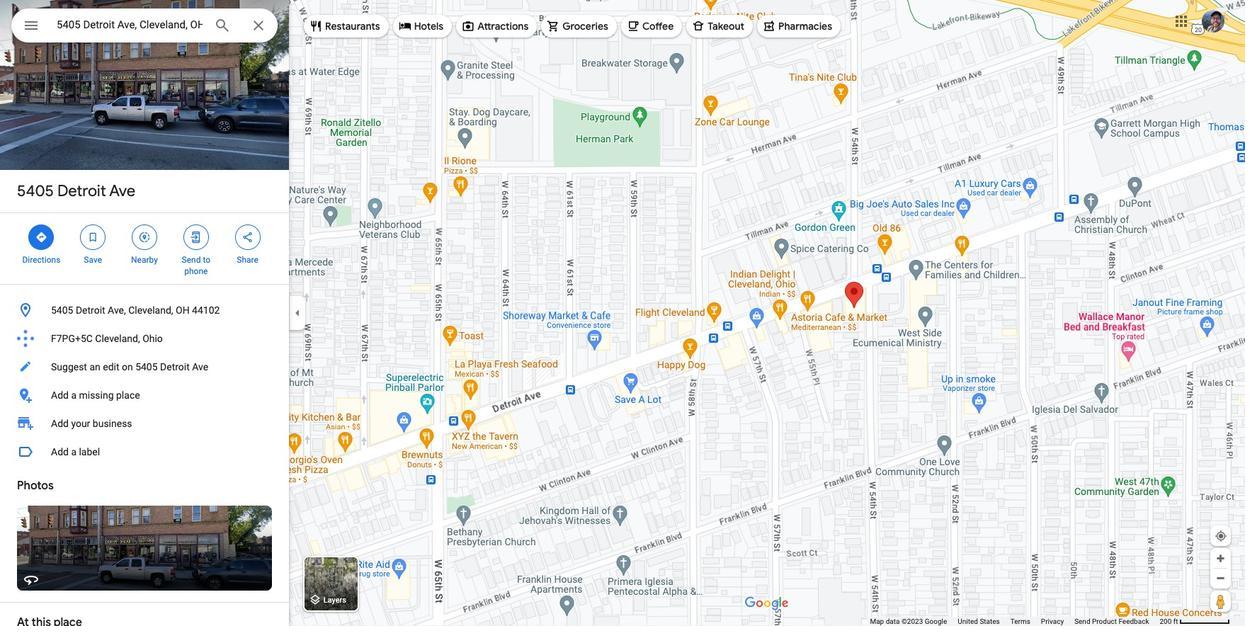 Task type: locate. For each thing, give the bounding box(es) containing it.
0 vertical spatial ave
[[109, 181, 135, 201]]

map data ©2023 google
[[870, 618, 948, 626]]

suggest an edit on 5405 detroit ave
[[51, 361, 208, 373]]

restaurants
[[325, 20, 380, 33]]

takeout
[[708, 20, 745, 33]]

feedback
[[1119, 618, 1150, 626]]

5405 up f7pg+5c
[[51, 305, 73, 316]]

0 vertical spatial add
[[51, 390, 69, 401]]

a
[[71, 390, 77, 401], [71, 446, 77, 458]]

2 a from the top
[[71, 446, 77, 458]]

a for missing
[[71, 390, 77, 401]]

hotels
[[414, 20, 444, 33]]

detroit for ave,
[[76, 305, 105, 316]]

place
[[116, 390, 140, 401]]

data
[[886, 618, 900, 626]]

200 ft button
[[1160, 618, 1231, 626]]

footer containing map data ©2023 google
[[870, 617, 1160, 626]]

ave,
[[108, 305, 126, 316]]

5405 right on
[[135, 361, 158, 373]]

0 vertical spatial a
[[71, 390, 77, 401]]

1 vertical spatial send
[[1075, 618, 1091, 626]]

cleveland, down 'ave,'
[[95, 333, 140, 344]]

add inside add a label button
[[51, 446, 69, 458]]

2 add from the top
[[51, 418, 69, 429]]

f7pg+5c cleveland, ohio
[[51, 333, 163, 344]]

a left label
[[71, 446, 77, 458]]

5405
[[17, 181, 54, 201], [51, 305, 73, 316], [135, 361, 158, 373]]

send up the phone
[[182, 255, 201, 265]]

1 add from the top
[[51, 390, 69, 401]]

add for add your business
[[51, 418, 69, 429]]

f7pg+5c
[[51, 333, 93, 344]]

5405 inside button
[[51, 305, 73, 316]]

cleveland,
[[128, 305, 173, 316], [95, 333, 140, 344]]

privacy
[[1041, 618, 1064, 626]]

44102
[[192, 305, 220, 316]]

a inside add a missing place button
[[71, 390, 77, 401]]

0 horizontal spatial ave
[[109, 181, 135, 201]]

0 vertical spatial 5405
[[17, 181, 54, 201]]


[[241, 230, 254, 245]]

united states
[[958, 618, 1000, 626]]

200
[[1160, 618, 1172, 626]]

pharmacies button
[[758, 9, 841, 43]]

footer
[[870, 617, 1160, 626]]

ave
[[109, 181, 135, 201], [192, 361, 208, 373]]

1 vertical spatial cleveland,
[[95, 333, 140, 344]]

restaurants button
[[304, 9, 389, 43]]

send inside send product feedback button
[[1075, 618, 1091, 626]]

add inside add a missing place button
[[51, 390, 69, 401]]


[[138, 230, 151, 245]]

1 a from the top
[[71, 390, 77, 401]]

google maps element
[[0, 0, 1246, 626]]

ave up actions for 5405 detroit ave region
[[109, 181, 135, 201]]

2 vertical spatial detroit
[[160, 361, 190, 373]]

edit
[[103, 361, 119, 373]]

ft
[[1174, 618, 1179, 626]]

google
[[925, 618, 948, 626]]

 button
[[11, 9, 51, 45]]

1 vertical spatial 5405
[[51, 305, 73, 316]]

label
[[79, 446, 100, 458]]

states
[[980, 618, 1000, 626]]

takeout button
[[687, 9, 753, 43]]

an
[[90, 361, 100, 373]]

5405 detroit ave main content
[[0, 0, 289, 626]]

send product feedback
[[1075, 618, 1150, 626]]

2 vertical spatial add
[[51, 446, 69, 458]]


[[190, 230, 202, 245]]

show your location image
[[1215, 530, 1228, 543]]

1 vertical spatial add
[[51, 418, 69, 429]]

5405 Detroit Ave, Cleveland, OH 44102 field
[[11, 9, 278, 43]]

add left your
[[51, 418, 69, 429]]

add left label
[[51, 446, 69, 458]]

business
[[93, 418, 132, 429]]

zoom out image
[[1216, 573, 1227, 584]]

detroit inside button
[[160, 361, 190, 373]]

attractions button
[[456, 9, 537, 43]]

add
[[51, 390, 69, 401], [51, 418, 69, 429], [51, 446, 69, 458]]

footer inside google maps element
[[870, 617, 1160, 626]]

phone
[[184, 266, 208, 276]]

missing
[[79, 390, 114, 401]]

share
[[237, 255, 259, 265]]

groceries
[[563, 20, 609, 33]]

send left product
[[1075, 618, 1091, 626]]

add down "suggest"
[[51, 390, 69, 401]]

a inside add a label button
[[71, 446, 77, 458]]

send inside send to phone
[[182, 255, 201, 265]]

1 horizontal spatial ave
[[192, 361, 208, 373]]

©2023
[[902, 618, 923, 626]]

a left "missing"
[[71, 390, 77, 401]]

a for label
[[71, 446, 77, 458]]

0 vertical spatial send
[[182, 255, 201, 265]]

suggest
[[51, 361, 87, 373]]

detroit left 'ave,'
[[76, 305, 105, 316]]

3 add from the top
[[51, 446, 69, 458]]

1 horizontal spatial send
[[1075, 618, 1091, 626]]

add your business link
[[0, 410, 289, 438]]

ave down "44102" on the left of page
[[192, 361, 208, 373]]

privacy button
[[1041, 617, 1064, 626]]

add a missing place button
[[0, 381, 289, 410]]

1 vertical spatial a
[[71, 446, 77, 458]]

detroit inside button
[[76, 305, 105, 316]]

add inside add your business link
[[51, 418, 69, 429]]

1 vertical spatial ave
[[192, 361, 208, 373]]

detroit up 
[[57, 181, 106, 201]]

None field
[[57, 16, 203, 33]]

coffee button
[[621, 9, 682, 43]]

on
[[122, 361, 133, 373]]

5405 up 
[[17, 181, 54, 201]]

 search field
[[11, 9, 278, 45]]

detroit
[[57, 181, 106, 201], [76, 305, 105, 316], [160, 361, 190, 373]]

0 vertical spatial detroit
[[57, 181, 106, 201]]

0 horizontal spatial send
[[182, 255, 201, 265]]

5405 detroit ave
[[17, 181, 135, 201]]

add for add a missing place
[[51, 390, 69, 401]]

detroit down ohio
[[160, 361, 190, 373]]

send
[[182, 255, 201, 265], [1075, 618, 1091, 626]]

cleveland, up ohio
[[128, 305, 173, 316]]

1 vertical spatial detroit
[[76, 305, 105, 316]]

terms button
[[1011, 617, 1031, 626]]

2 vertical spatial 5405
[[135, 361, 158, 373]]



Task type: vqa. For each thing, say whether or not it's contained in the screenshot.


Task type: describe. For each thing, give the bounding box(es) containing it.
send for send product feedback
[[1075, 618, 1091, 626]]

pharmacies
[[779, 20, 833, 33]]

ohio
[[143, 333, 163, 344]]

collapse side panel image
[[290, 305, 305, 321]]

united
[[958, 618, 978, 626]]

200 ft
[[1160, 618, 1179, 626]]

product
[[1093, 618, 1117, 626]]

0 vertical spatial cleveland,
[[128, 305, 173, 316]]

directions
[[22, 255, 60, 265]]

detroit for ave
[[57, 181, 106, 201]]


[[23, 16, 40, 35]]

attractions
[[478, 20, 529, 33]]

actions for 5405 detroit ave region
[[0, 213, 289, 284]]

none field inside 5405 detroit ave, cleveland, oh 44102 field
[[57, 16, 203, 33]]

oh
[[176, 305, 190, 316]]

5405 detroit ave, cleveland, oh 44102 button
[[0, 296, 289, 325]]

coffee
[[643, 20, 674, 33]]

add your business
[[51, 418, 132, 429]]

save
[[84, 255, 102, 265]]

add a label button
[[0, 438, 289, 466]]

google account: cj baylor  
(christian.baylor@adept.ai) image
[[1202, 10, 1225, 32]]

groceries button
[[542, 9, 617, 43]]

add for add a label
[[51, 446, 69, 458]]

zoom in image
[[1216, 553, 1227, 564]]

5405 detroit ave, cleveland, oh 44102
[[51, 305, 220, 316]]

terms
[[1011, 618, 1031, 626]]

f7pg+5c cleveland, ohio button
[[0, 325, 289, 353]]

map
[[870, 618, 884, 626]]

photos
[[17, 479, 54, 493]]

5405 for 5405 detroit ave
[[17, 181, 54, 201]]

ave inside suggest an edit on 5405 detroit ave button
[[192, 361, 208, 373]]

your
[[71, 418, 90, 429]]

5405 inside button
[[135, 361, 158, 373]]


[[35, 230, 48, 245]]

show street view coverage image
[[1211, 591, 1231, 612]]

suggest an edit on 5405 detroit ave button
[[0, 353, 289, 381]]

nearby
[[131, 255, 158, 265]]

hotels button
[[393, 9, 452, 43]]

send product feedback button
[[1075, 617, 1150, 626]]

send for send to phone
[[182, 255, 201, 265]]

5405 for 5405 detroit ave, cleveland, oh 44102
[[51, 305, 73, 316]]

layers
[[324, 596, 346, 605]]

to
[[203, 255, 210, 265]]

united states button
[[958, 617, 1000, 626]]

send to phone
[[182, 255, 210, 276]]

add a missing place
[[51, 390, 140, 401]]

add a label
[[51, 446, 100, 458]]


[[87, 230, 99, 245]]



